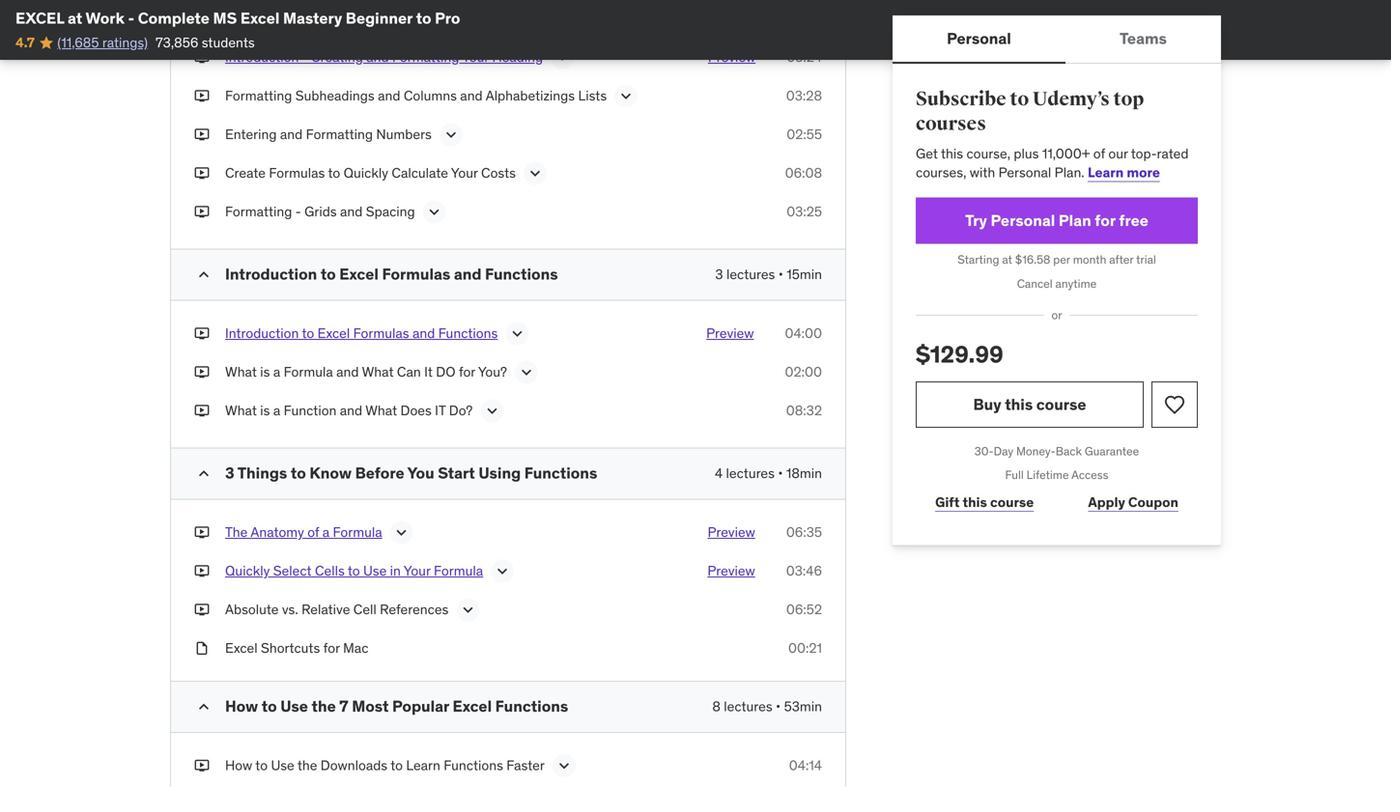 Task type: describe. For each thing, give the bounding box(es) containing it.
ms
[[213, 8, 237, 28]]

excel up "introduction to excel formulas and functions" button
[[339, 264, 379, 284]]

0 vertical spatial learn
[[1088, 164, 1124, 181]]

4
[[715, 464, 723, 482]]

cancel
[[1017, 276, 1053, 291]]

the
[[225, 523, 248, 541]]

use for 7
[[280, 696, 308, 716]]

to right downloads
[[391, 757, 403, 774]]

lifetime
[[1027, 468, 1069, 483]]

teams
[[1120, 28, 1167, 48]]

it
[[424, 363, 433, 380]]

vs.
[[282, 601, 298, 618]]

calculate
[[392, 164, 448, 181]]

does
[[400, 402, 432, 419]]

in
[[390, 562, 401, 579]]

try
[[965, 210, 987, 230]]

starting
[[958, 252, 999, 267]]

mastery
[[283, 8, 342, 28]]

subscribe to udemy's top courses
[[916, 87, 1144, 136]]

anatomy
[[251, 523, 304, 541]]

show lecture description image for formatting - grids and spacing
[[425, 202, 444, 222]]

apply coupon button
[[1069, 483, 1198, 522]]

buy this course
[[973, 394, 1086, 414]]

introduction for -
[[225, 48, 299, 65]]

faster
[[506, 757, 545, 774]]

lectures for 3 things to know before you start using functions
[[726, 464, 775, 482]]

plus
[[1014, 145, 1039, 162]]

0 vertical spatial quickly
[[344, 164, 388, 181]]

course,
[[966, 145, 1010, 162]]

back
[[1056, 444, 1082, 459]]

show lecture description image for how to use the downloads to learn functions faster
[[554, 756, 574, 776]]

to left downloads
[[255, 757, 268, 774]]

udemy's
[[1033, 87, 1110, 111]]

formulas inside "introduction to excel formulas and functions" button
[[353, 324, 409, 342]]

of inside get this course, plus 11,000+ of our top-rated courses, with personal plan.
[[1093, 145, 1105, 162]]

73,856 students
[[155, 34, 255, 51]]

3 things to know before you start using functions
[[225, 463, 597, 483]]

cells
[[315, 562, 345, 579]]

the anatomy of a formula
[[225, 523, 382, 541]]

to down entering and formatting numbers
[[328, 164, 340, 181]]

0 vertical spatial formulas
[[269, 164, 325, 181]]

to right cells
[[348, 562, 360, 579]]

excel right ms
[[240, 8, 280, 28]]

functions inside button
[[438, 324, 498, 342]]

grids
[[304, 203, 337, 220]]

1 xsmall image from the top
[[194, 48, 210, 67]]

can
[[397, 363, 421, 380]]

teams button
[[1065, 15, 1221, 62]]

money-
[[1016, 444, 1056, 459]]

small image
[[194, 265, 213, 284]]

to down shortcuts
[[262, 696, 277, 716]]

numbers
[[376, 125, 432, 143]]

02:55
[[787, 125, 822, 143]]

before
[[355, 463, 404, 483]]

1 vertical spatial formula
[[333, 523, 382, 541]]

3 xsmall image from the top
[[194, 363, 210, 381]]

personal inside get this course, plus 11,000+ of our top-rated courses, with personal plan.
[[999, 164, 1051, 181]]

relative
[[301, 601, 350, 618]]

or
[[1052, 308, 1062, 323]]

30-
[[975, 444, 994, 459]]

of inside button
[[307, 523, 319, 541]]

xsmall image for formatting - grids and spacing
[[194, 202, 210, 221]]

2 horizontal spatial for
[[1095, 210, 1116, 230]]

learn more link
[[1088, 164, 1160, 181]]

function
[[284, 402, 337, 419]]

the anatomy of a formula button
[[225, 523, 382, 546]]

entering
[[225, 125, 277, 143]]

73,856
[[155, 34, 198, 51]]

quickly select cells to use in your formula
[[225, 562, 483, 579]]

most
[[352, 696, 389, 716]]

a for formula
[[273, 363, 280, 380]]

5 xsmall image from the top
[[194, 562, 210, 580]]

spacing
[[366, 203, 415, 220]]

apply coupon
[[1088, 494, 1178, 511]]

trial
[[1136, 252, 1156, 267]]

11,000+
[[1042, 145, 1090, 162]]

formatting down subheadings
[[306, 125, 373, 143]]

0 horizontal spatial learn
[[406, 757, 440, 774]]

costs
[[481, 164, 516, 181]]

introduction - creating and formatting your heading
[[225, 48, 543, 65]]

at for work
[[68, 8, 82, 28]]

a for function
[[273, 402, 280, 419]]

to down "grids"
[[321, 264, 336, 284]]

gift
[[935, 494, 960, 511]]

2 xsmall image from the top
[[194, 125, 210, 144]]

full
[[1005, 468, 1024, 483]]

get
[[916, 145, 938, 162]]

show lecture description image for 2nd xsmall icon from the top of the page
[[441, 125, 461, 144]]

formatting - grids and spacing
[[225, 203, 415, 220]]

formatting subheadings and columns and alphabetizings lists
[[225, 87, 607, 104]]

preview for 06:35
[[708, 523, 755, 541]]

this for buy
[[1005, 394, 1033, 414]]

xsmall image for formatting subheadings and columns and alphabetizings lists
[[194, 86, 210, 105]]

know
[[309, 463, 352, 483]]

pro
[[435, 8, 460, 28]]

gift this course
[[935, 494, 1034, 511]]

courses
[[916, 112, 986, 136]]

7
[[339, 696, 348, 716]]

introduction for to
[[225, 324, 299, 342]]

use for downloads
[[271, 757, 294, 774]]

try personal plan for free
[[965, 210, 1149, 230]]

do
[[436, 363, 455, 380]]

$129.99
[[916, 340, 1004, 369]]

creating
[[311, 48, 363, 65]]

absolute vs. relative cell references
[[225, 601, 449, 618]]

1 vertical spatial formulas
[[382, 264, 450, 284]]

top
[[1113, 87, 1144, 111]]

complete
[[138, 8, 210, 28]]

formatting inside button
[[392, 48, 459, 65]]

excel down absolute
[[225, 639, 258, 657]]

work
[[85, 8, 125, 28]]

quickly select cells to use in your formula button
[[225, 562, 483, 585]]

7 xsmall image from the top
[[194, 639, 210, 658]]

small image for 3 things to know before you start using functions
[[194, 464, 213, 483]]

heading
[[492, 48, 543, 65]]

our
[[1108, 145, 1128, 162]]

(11,685
[[57, 34, 99, 51]]

using
[[478, 463, 521, 483]]

day
[[994, 444, 1013, 459]]

2 vertical spatial personal
[[991, 210, 1055, 230]]

is for formula
[[260, 363, 270, 380]]

plan.
[[1055, 164, 1085, 181]]

preview left the '03:24' at top right
[[708, 48, 756, 65]]

references
[[380, 601, 449, 618]]

coupon
[[1128, 494, 1178, 511]]



Task type: locate. For each thing, give the bounding box(es) containing it.
02:00
[[785, 363, 822, 380]]

lectures right the 8 on the right of the page
[[724, 698, 772, 715]]

excel
[[240, 8, 280, 28], [339, 264, 379, 284], [317, 324, 350, 342], [225, 639, 258, 657], [453, 696, 492, 716]]

how to use the 7 most popular excel functions
[[225, 696, 568, 716]]

formatting up columns
[[392, 48, 459, 65]]

course down full
[[990, 494, 1034, 511]]

learn down popular
[[406, 757, 440, 774]]

0 vertical spatial lectures
[[726, 265, 775, 283]]

this right buy
[[1005, 394, 1033, 414]]

at for $16.58
[[1002, 252, 1012, 267]]

1 horizontal spatial of
[[1093, 145, 1105, 162]]

mac
[[343, 639, 368, 657]]

gift this course link
[[916, 483, 1053, 522]]

4 lectures • 18min
[[715, 464, 822, 482]]

quickly up absolute
[[225, 562, 270, 579]]

18min
[[786, 464, 822, 482]]

is left the function
[[260, 402, 270, 419]]

how
[[225, 696, 258, 716], [225, 757, 252, 774]]

formulas up formatting - grids and spacing
[[269, 164, 325, 181]]

6 xsmall image from the top
[[194, 600, 210, 619]]

use
[[363, 562, 387, 579], [280, 696, 308, 716], [271, 757, 294, 774]]

formula
[[284, 363, 333, 380], [333, 523, 382, 541], [434, 562, 483, 579]]

subheadings
[[295, 87, 375, 104]]

2 vertical spatial -
[[295, 203, 301, 220]]

introduction
[[225, 48, 299, 65], [225, 264, 317, 284], [225, 324, 299, 342]]

your left the heading on the left
[[462, 48, 489, 65]]

to left know
[[291, 463, 306, 483]]

1 introduction from the top
[[225, 48, 299, 65]]

free
[[1119, 210, 1149, 230]]

1 vertical spatial quickly
[[225, 562, 270, 579]]

- inside button
[[302, 48, 308, 65]]

the left downloads
[[297, 757, 317, 774]]

0 vertical spatial your
[[462, 48, 489, 65]]

1 introduction to excel formulas and functions from the top
[[225, 264, 558, 284]]

lectures for how to use the 7 most popular excel functions
[[724, 698, 772, 715]]

courses,
[[916, 164, 966, 181]]

1 horizontal spatial learn
[[1088, 164, 1124, 181]]

- for introduction
[[302, 48, 308, 65]]

formatting up "entering"
[[225, 87, 292, 104]]

buy
[[973, 394, 1001, 414]]

introduction - creating and formatting your heading button
[[225, 48, 543, 71]]

0 vertical spatial use
[[363, 562, 387, 579]]

• left 18min on the bottom
[[778, 464, 783, 482]]

top-
[[1131, 145, 1157, 162]]

course inside button
[[1036, 394, 1086, 414]]

a up the what is a function and what does it do?
[[273, 363, 280, 380]]

this inside button
[[1005, 394, 1033, 414]]

1 vertical spatial lectures
[[726, 464, 775, 482]]

course for buy this course
[[1036, 394, 1086, 414]]

the left 7
[[312, 696, 336, 716]]

xsmall image for what is a function and what does it do?
[[194, 401, 210, 420]]

2 vertical spatial introduction
[[225, 324, 299, 342]]

personal inside button
[[947, 28, 1011, 48]]

wishlist image
[[1163, 393, 1186, 416]]

1 vertical spatial at
[[1002, 252, 1012, 267]]

create formulas to quickly calculate your costs
[[225, 164, 516, 181]]

to
[[416, 8, 431, 28], [1010, 87, 1029, 111], [328, 164, 340, 181], [321, 264, 336, 284], [302, 324, 314, 342], [291, 463, 306, 483], [348, 562, 360, 579], [262, 696, 277, 716], [255, 757, 268, 774], [391, 757, 403, 774]]

3 left things at bottom left
[[225, 463, 234, 483]]

at
[[68, 8, 82, 28], [1002, 252, 1012, 267]]

1 horizontal spatial 3
[[715, 265, 723, 283]]

formatting down create
[[225, 203, 292, 220]]

0 horizontal spatial at
[[68, 8, 82, 28]]

1 small image from the top
[[194, 464, 213, 483]]

get this course, plus 11,000+ of our top-rated courses, with personal plan.
[[916, 145, 1189, 181]]

2 how from the top
[[225, 757, 252, 774]]

1 vertical spatial personal
[[999, 164, 1051, 181]]

show lecture description image
[[616, 86, 636, 106], [425, 202, 444, 222], [507, 324, 527, 343], [458, 600, 478, 620], [554, 756, 574, 776]]

0 vertical spatial a
[[273, 363, 280, 380]]

1 horizontal spatial course
[[1036, 394, 1086, 414]]

you
[[407, 463, 434, 483]]

1 horizontal spatial quickly
[[344, 164, 388, 181]]

introduction to excel formulas and functions button
[[225, 324, 498, 347]]

- up ratings)
[[128, 8, 134, 28]]

• left 53min
[[776, 698, 781, 715]]

1 vertical spatial how
[[225, 757, 252, 774]]

this right gift
[[963, 494, 987, 511]]

(11,685 ratings)
[[57, 34, 148, 51]]

the for 7
[[312, 696, 336, 716]]

1 vertical spatial your
[[451, 164, 478, 181]]

1 vertical spatial is
[[260, 402, 270, 419]]

1 vertical spatial 3
[[225, 463, 234, 483]]

8 xsmall image from the top
[[194, 756, 210, 775]]

introduction to excel formulas and functions down spacing
[[225, 264, 558, 284]]

tab list containing personal
[[893, 15, 1221, 64]]

subscribe
[[916, 87, 1006, 111]]

0 horizontal spatial for
[[323, 639, 340, 657]]

quickly inside button
[[225, 562, 270, 579]]

lectures for introduction to excel formulas and functions
[[726, 265, 775, 283]]

3 lectures • 15min
[[715, 265, 822, 283]]

do?
[[449, 402, 473, 419]]

3 xsmall image from the top
[[194, 202, 210, 221]]

small image
[[194, 464, 213, 483], [194, 697, 213, 717]]

2 vertical spatial •
[[776, 698, 781, 715]]

this for gift
[[963, 494, 987, 511]]

personal down plus
[[999, 164, 1051, 181]]

beginner
[[346, 8, 413, 28]]

a left the function
[[273, 402, 280, 419]]

how to use the downloads to learn functions faster
[[225, 757, 545, 774]]

for left free
[[1095, 210, 1116, 230]]

1 vertical spatial use
[[280, 696, 308, 716]]

learn down our
[[1088, 164, 1124, 181]]

0 vertical spatial 3
[[715, 265, 723, 283]]

introduction up the function
[[225, 324, 299, 342]]

0 vertical spatial is
[[260, 363, 270, 380]]

show lecture description image for 6th xsmall icon from the bottom of the page
[[517, 363, 536, 382]]

0 vertical spatial •
[[778, 265, 783, 283]]

excel right popular
[[453, 696, 492, 716]]

excel up what is a formula and what can it do for you?
[[317, 324, 350, 342]]

it
[[435, 402, 446, 419]]

preview down 3 lectures • 15min
[[706, 324, 754, 342]]

lectures right 4
[[726, 464, 775, 482]]

for left mac
[[323, 639, 340, 657]]

and
[[366, 48, 389, 65], [378, 87, 400, 104], [460, 87, 483, 104], [280, 125, 303, 143], [340, 203, 363, 220], [454, 264, 482, 284], [412, 324, 435, 342], [336, 363, 359, 380], [340, 402, 362, 419]]

2 vertical spatial for
[[323, 639, 340, 657]]

a up cells
[[322, 523, 330, 541]]

introduction to excel formulas and functions up what is a formula and what can it do for you?
[[225, 324, 498, 342]]

your
[[462, 48, 489, 65], [451, 164, 478, 181], [404, 562, 430, 579]]

0 vertical spatial personal
[[947, 28, 1011, 48]]

0 vertical spatial formula
[[284, 363, 333, 380]]

your right the in
[[404, 562, 430, 579]]

1 vertical spatial a
[[273, 402, 280, 419]]

more
[[1127, 164, 1160, 181]]

0 vertical spatial -
[[128, 8, 134, 28]]

04:00
[[785, 324, 822, 342]]

2 introduction from the top
[[225, 264, 317, 284]]

8
[[712, 698, 721, 715]]

2 vertical spatial a
[[322, 523, 330, 541]]

show lecture description image for 5th xsmall icon from the top of the page
[[493, 562, 512, 581]]

- for formatting
[[295, 203, 301, 220]]

0 horizontal spatial of
[[307, 523, 319, 541]]

1 how from the top
[[225, 696, 258, 716]]

your for calculate
[[451, 164, 478, 181]]

how for how to use the 7 most popular excel functions
[[225, 696, 258, 716]]

personal up $16.58
[[991, 210, 1055, 230]]

1 vertical spatial -
[[302, 48, 308, 65]]

06:35
[[786, 523, 822, 541]]

00:21
[[788, 639, 822, 657]]

this for get
[[941, 145, 963, 162]]

downloads
[[321, 757, 388, 774]]

2 horizontal spatial -
[[302, 48, 308, 65]]

quickly
[[344, 164, 388, 181], [225, 562, 270, 579]]

show lecture description image for absolute vs. relative cell references
[[458, 600, 478, 620]]

use left downloads
[[271, 757, 294, 774]]

at up (11,685
[[68, 8, 82, 28]]

4 xsmall image from the top
[[194, 324, 210, 343]]

2 vertical spatial formula
[[434, 562, 483, 579]]

columns
[[404, 87, 457, 104]]

1 is from the top
[[260, 363, 270, 380]]

at left $16.58
[[1002, 252, 1012, 267]]

guarantee
[[1085, 444, 1139, 459]]

1 vertical spatial the
[[297, 757, 317, 774]]

to left 'udemy's'
[[1010, 87, 1029, 111]]

1 vertical spatial introduction
[[225, 264, 317, 284]]

2 vertical spatial formulas
[[353, 324, 409, 342]]

start
[[438, 463, 475, 483]]

use left the in
[[363, 562, 387, 579]]

08:32
[[786, 402, 822, 419]]

introduction down "excel at work - complete ms excel mastery beginner to pro"
[[225, 48, 299, 65]]

use inside button
[[363, 562, 387, 579]]

formula up the function
[[284, 363, 333, 380]]

students
[[202, 34, 255, 51]]

0 vertical spatial small image
[[194, 464, 213, 483]]

starting at $16.58 per month after trial cancel anytime
[[958, 252, 1156, 291]]

to up what is a formula and what can it do for you?
[[302, 324, 314, 342]]

cell
[[353, 601, 377, 618]]

formulas down spacing
[[382, 264, 450, 284]]

xsmall image
[[194, 48, 210, 67], [194, 125, 210, 144], [194, 363, 210, 381], [194, 523, 210, 542], [194, 562, 210, 580], [194, 600, 210, 619], [194, 639, 210, 658], [194, 756, 210, 775]]

1 vertical spatial course
[[990, 494, 1034, 511]]

a
[[273, 363, 280, 380], [273, 402, 280, 419], [322, 523, 330, 541]]

preview for 04:00
[[706, 324, 754, 342]]

show lecture description image
[[553, 48, 572, 67], [441, 125, 461, 144], [525, 164, 545, 183], [517, 363, 536, 382], [482, 401, 502, 421], [392, 523, 411, 542], [493, 562, 512, 581]]

• for how to use the 7 most popular excel functions
[[776, 698, 781, 715]]

• for introduction to excel formulas and functions
[[778, 265, 783, 283]]

lists
[[578, 87, 607, 104]]

0 vertical spatial of
[[1093, 145, 1105, 162]]

0 vertical spatial for
[[1095, 210, 1116, 230]]

how for how to use the downloads to learn functions faster
[[225, 757, 252, 774]]

- left creating
[[302, 48, 308, 65]]

formatting
[[392, 48, 459, 65], [225, 87, 292, 104], [306, 125, 373, 143], [225, 203, 292, 220]]

1 horizontal spatial at
[[1002, 252, 1012, 267]]

absolute
[[225, 601, 279, 618]]

small image for how to use the 7 most popular excel functions
[[194, 697, 213, 717]]

the for downloads
[[297, 757, 317, 774]]

is for function
[[260, 402, 270, 419]]

1 vertical spatial learn
[[406, 757, 440, 774]]

0 horizontal spatial 3
[[225, 463, 234, 483]]

show lecture description image for 8th xsmall icon from the bottom
[[553, 48, 572, 67]]

try personal plan for free link
[[916, 198, 1198, 244]]

plan
[[1059, 210, 1091, 230]]

this inside get this course, plus 11,000+ of our top-rated courses, with personal plan.
[[941, 145, 963, 162]]

of right the anatomy
[[307, 523, 319, 541]]

3
[[715, 265, 723, 283], [225, 463, 234, 483]]

of left our
[[1093, 145, 1105, 162]]

quickly up spacing
[[344, 164, 388, 181]]

03:46
[[786, 562, 822, 579]]

xsmall image
[[194, 86, 210, 105], [194, 164, 210, 182], [194, 202, 210, 221], [194, 324, 210, 343], [194, 401, 210, 420]]

your left costs
[[451, 164, 478, 181]]

personal
[[947, 28, 1011, 48], [999, 164, 1051, 181], [991, 210, 1055, 230]]

2 small image from the top
[[194, 697, 213, 717]]

1 vertical spatial •
[[778, 464, 783, 482]]

entering and formatting numbers
[[225, 125, 432, 143]]

0 vertical spatial introduction
[[225, 48, 299, 65]]

preview for 03:46
[[707, 562, 755, 579]]

3 introduction from the top
[[225, 324, 299, 342]]

1 vertical spatial of
[[307, 523, 319, 541]]

1 horizontal spatial -
[[295, 203, 301, 220]]

1 vertical spatial this
[[1005, 394, 1033, 414]]

2 vertical spatial use
[[271, 757, 294, 774]]

is up the what is a function and what does it do?
[[260, 363, 270, 380]]

15min
[[787, 265, 822, 283]]

0 horizontal spatial quickly
[[225, 562, 270, 579]]

8 lectures • 53min
[[712, 698, 822, 715]]

• left 15min
[[778, 265, 783, 283]]

for right do
[[459, 363, 475, 380]]

learn more
[[1088, 164, 1160, 181]]

2 vertical spatial lectures
[[724, 698, 772, 715]]

formula up quickly select cells to use in your formula
[[333, 523, 382, 541]]

your for formatting
[[462, 48, 489, 65]]

formulas up what is a formula and what can it do for you?
[[353, 324, 409, 342]]

3 for 3 things to know before you start using functions
[[225, 463, 234, 483]]

excel inside button
[[317, 324, 350, 342]]

5 xsmall image from the top
[[194, 401, 210, 420]]

lectures left 15min
[[726, 265, 775, 283]]

1 vertical spatial small image
[[194, 697, 213, 717]]

0 vertical spatial this
[[941, 145, 963, 162]]

this up courses,
[[941, 145, 963, 162]]

• for 3 things to know before you start using functions
[[778, 464, 783, 482]]

03:25
[[787, 203, 822, 220]]

access
[[1071, 468, 1108, 483]]

0 vertical spatial introduction to excel formulas and functions
[[225, 264, 558, 284]]

0 horizontal spatial -
[[128, 8, 134, 28]]

personal up subscribe
[[947, 28, 1011, 48]]

introduction right small icon
[[225, 264, 317, 284]]

tab list
[[893, 15, 1221, 64]]

a inside button
[[322, 523, 330, 541]]

1 vertical spatial introduction to excel formulas and functions
[[225, 324, 498, 342]]

2 vertical spatial this
[[963, 494, 987, 511]]

formula up references
[[434, 562, 483, 579]]

0 horizontal spatial course
[[990, 494, 1034, 511]]

3 left 15min
[[715, 265, 723, 283]]

53min
[[784, 698, 822, 715]]

1 vertical spatial for
[[459, 363, 475, 380]]

preview left 03:46
[[707, 562, 755, 579]]

to inside subscribe to udemy's top courses
[[1010, 87, 1029, 111]]

what is a function and what does it do?
[[225, 402, 473, 419]]

2 xsmall image from the top
[[194, 164, 210, 182]]

2 is from the top
[[260, 402, 270, 419]]

-
[[128, 8, 134, 28], [302, 48, 308, 65], [295, 203, 301, 220]]

show lecture description image for 5th xsmall icon from the bottom of the page
[[392, 523, 411, 542]]

2 introduction to excel formulas and functions from the top
[[225, 324, 498, 342]]

to left pro
[[416, 8, 431, 28]]

4 xsmall image from the top
[[194, 523, 210, 542]]

1 horizontal spatial for
[[459, 363, 475, 380]]

at inside "starting at $16.58 per month after trial cancel anytime"
[[1002, 252, 1012, 267]]

preview down 4
[[708, 523, 755, 541]]

1 xsmall image from the top
[[194, 86, 210, 105]]

lectures
[[726, 265, 775, 283], [726, 464, 775, 482], [724, 698, 772, 715]]

course for gift this course
[[990, 494, 1034, 511]]

0 vertical spatial course
[[1036, 394, 1086, 414]]

show lecture description image for formatting subheadings and columns and alphabetizings lists
[[616, 86, 636, 106]]

xsmall image for create formulas to quickly calculate your costs
[[194, 164, 210, 182]]

create
[[225, 164, 266, 181]]

course up back
[[1036, 394, 1086, 414]]

0 vertical spatial how
[[225, 696, 258, 716]]

course
[[1036, 394, 1086, 414], [990, 494, 1034, 511]]

3 for 3 lectures • 15min
[[715, 265, 723, 283]]

0 vertical spatial at
[[68, 8, 82, 28]]

use left 7
[[280, 696, 308, 716]]

- left "grids"
[[295, 203, 301, 220]]

2 vertical spatial your
[[404, 562, 430, 579]]

0 vertical spatial the
[[312, 696, 336, 716]]



Task type: vqa. For each thing, say whether or not it's contained in the screenshot.
15min
yes



